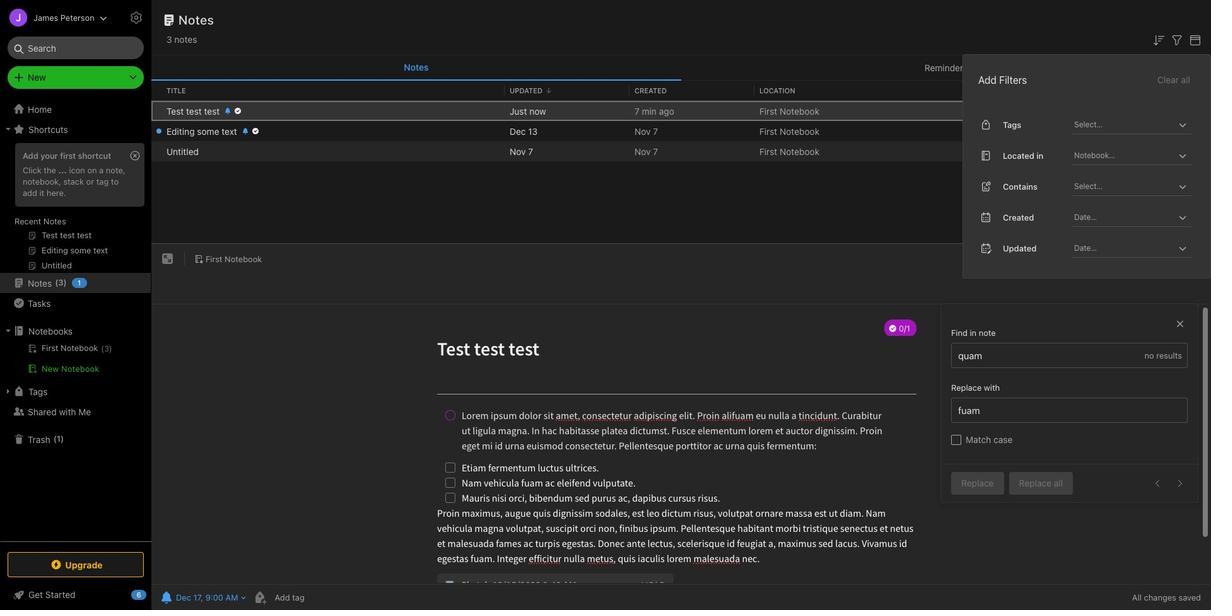 Task type: vqa. For each thing, say whether or not it's contained in the screenshot.
"thumbnail"
no



Task type: locate. For each thing, give the bounding box(es) containing it.
all inside button
[[1182, 74, 1191, 85]]

7 min ago
[[635, 106, 674, 116]]

updated down contains
[[1003, 243, 1037, 253]]

click to collapse image
[[147, 587, 156, 603]]

1 vertical spatial (
[[101, 345, 104, 354]]

0 vertical spatial new
[[28, 72, 46, 83]]

tags up the located
[[1003, 120, 1022, 130]]

fun, insightful, interesting
[[989, 126, 1093, 137]]

now
[[530, 106, 546, 116]]

1 vertical spatial )
[[109, 345, 112, 354]]

0 vertical spatial  input text field
[[1073, 147, 1175, 165]]

new up tags button
[[42, 364, 59, 374]]

0 vertical spatial 3
[[167, 34, 172, 45]]

 input text field for contains
[[1073, 178, 1175, 195]]

2  input text field from the top
[[1073, 178, 1175, 195]]

first notebook
[[760, 106, 820, 116], [760, 126, 820, 137], [760, 146, 820, 157], [206, 254, 262, 264]]

9:00
[[206, 593, 223, 603]]

0 horizontal spatial all
[[1054, 478, 1063, 489]]

add left the filters on the right of page
[[979, 74, 997, 86]]

created up min at the top
[[635, 86, 667, 94]]

1 horizontal spatial updated
[[1003, 243, 1037, 253]]

nov
[[635, 126, 651, 137], [510, 146, 526, 157], [635, 146, 651, 157]]

dec inside popup button
[[176, 593, 191, 603]]

add
[[979, 74, 997, 86], [23, 151, 38, 161]]

dec
[[510, 126, 526, 137], [176, 593, 191, 603]]

1  date picker field from the top
[[1072, 209, 1203, 227]]

0 horizontal spatial test
[[186, 106, 202, 116]]

0 vertical spatial all
[[1182, 74, 1191, 85]]

share
[[1146, 254, 1170, 264]]

3 down notebooks link
[[104, 345, 109, 354]]

) inside trash ( 1 )
[[61, 434, 64, 444]]

13
[[528, 126, 538, 137]]

all inside button
[[1054, 478, 1063, 489]]

1 test from the left
[[186, 106, 202, 116]]

updated up just now
[[510, 86, 543, 94]]

replace for replace with
[[951, 383, 982, 393]]

0 horizontal spatial 1
[[57, 434, 61, 444]]

with
[[984, 383, 1000, 393], [59, 407, 76, 417]]

1 vertical spatial 1
[[57, 434, 61, 444]]

all
[[1182, 74, 1191, 85], [1054, 478, 1063, 489]]

add filters image
[[1170, 33, 1185, 48]]

 input text field
[[1073, 116, 1175, 134]]

2 date… from the top
[[1075, 243, 1097, 253]]

( inside notes ( 3 )
[[55, 278, 58, 288]]

0 vertical spatial  date picker field
[[1072, 209, 1203, 227]]

test
[[167, 106, 184, 116]]

in right find
[[970, 328, 977, 338]]

updated
[[510, 86, 543, 94], [1003, 243, 1037, 253]]

some
[[197, 126, 219, 137]]

tab list
[[151, 56, 1211, 81]]

0 vertical spatial created
[[635, 86, 667, 94]]

tags up shared
[[28, 386, 48, 397]]

add tag image
[[252, 591, 267, 606]]

with for shared
[[59, 407, 76, 417]]

1  input text field from the top
[[1073, 147, 1175, 165]]

group
[[0, 139, 151, 278]]

replace all
[[1019, 478, 1063, 489]]

0 horizontal spatial add
[[23, 151, 38, 161]]

get
[[28, 590, 43, 601]]

1 vertical spatial  date picker field
[[1072, 240, 1203, 258]]

cell for nov 7
[[151, 121, 162, 141]]

notebooks
[[28, 326, 73, 337]]

am
[[226, 593, 238, 603]]

1 vertical spatial with
[[59, 407, 76, 417]]

7
[[635, 106, 640, 116], [653, 126, 658, 137], [528, 146, 533, 157], [653, 146, 658, 157]]

notebook
[[780, 106, 820, 116], [780, 126, 820, 137], [780, 146, 820, 157], [225, 254, 262, 264], [61, 364, 99, 374]]

 Date picker field
[[1072, 209, 1203, 227], [1072, 240, 1203, 258]]

1 right trash on the left of the page
[[57, 434, 61, 444]]

1 up 'tasks' button
[[78, 279, 81, 287]]

0 vertical spatial add
[[979, 74, 997, 86]]

a
[[99, 165, 104, 175]]

started
[[45, 590, 75, 601]]

)
[[63, 278, 67, 288], [109, 345, 112, 354], [61, 434, 64, 444]]

match case
[[966, 435, 1013, 446]]

) inside notes ( 3 )
[[63, 278, 67, 288]]

tree
[[0, 99, 151, 541]]

note
[[979, 328, 996, 338]]

0 vertical spatial with
[[984, 383, 1000, 393]]

( up 'tasks' button
[[55, 278, 58, 288]]

...
[[58, 165, 67, 175]]

clear all
[[1158, 74, 1191, 85]]

1
[[78, 279, 81, 287], [57, 434, 61, 444]]

only
[[1091, 254, 1109, 264]]

tab list containing notes
[[151, 56, 1211, 81]]

trash
[[28, 434, 50, 445]]

dec for dec 13
[[510, 126, 526, 137]]

results
[[1157, 351, 1182, 361]]

replace right the replace button
[[1019, 478, 1052, 489]]

shared with me link
[[0, 402, 151, 422]]

(
[[55, 278, 58, 288], [101, 345, 104, 354], [53, 434, 57, 444]]

0 horizontal spatial tags
[[28, 386, 48, 397]]

created
[[635, 86, 667, 94], [1003, 212, 1034, 222]]

1 vertical spatial in
[[970, 328, 977, 338]]

 input text field for located in
[[1073, 147, 1175, 165]]

2 vertical spatial (
[[53, 434, 57, 444]]

icon
[[69, 165, 85, 175]]

with for replace
[[984, 383, 1000, 393]]

first
[[760, 106, 778, 116], [760, 126, 778, 137], [760, 146, 778, 157], [206, 254, 222, 264]]

 input text field down located in field
[[1073, 178, 1175, 195]]

shared with me
[[28, 407, 91, 417]]

3 left notes
[[167, 34, 172, 45]]

add filters
[[979, 74, 1027, 86]]

Add tag field
[[274, 592, 368, 604]]

replace inside button
[[1019, 478, 1052, 489]]

new inside popup button
[[28, 72, 46, 83]]

0 vertical spatial dec
[[510, 126, 526, 137]]

1 vertical spatial date…
[[1075, 243, 1097, 253]]

2 vertical spatial )
[[61, 434, 64, 444]]

notebook inside new notebook button
[[61, 364, 99, 374]]

shortcuts
[[28, 124, 68, 135]]

1 vertical spatial created
[[1003, 212, 1034, 222]]

1 vertical spatial updated
[[1003, 243, 1037, 253]]

all changes saved
[[1132, 593, 1201, 603]]

with left me
[[59, 407, 76, 417]]

new
[[28, 72, 46, 83], [42, 364, 59, 374]]

 input text field
[[1073, 147, 1175, 165], [1073, 178, 1175, 195]]

replace up 'select950' 'option'
[[951, 383, 982, 393]]

test up some
[[204, 106, 220, 116]]

new notebook
[[42, 364, 99, 374]]

test right test
[[186, 106, 202, 116]]

first notebook button
[[190, 251, 266, 268]]

settings image
[[129, 10, 144, 25]]

1 horizontal spatial test
[[204, 106, 220, 116]]

None search field
[[16, 37, 135, 59]]

ago
[[659, 106, 674, 116]]

replace inside button
[[962, 478, 994, 489]]

or
[[86, 177, 94, 187]]

1 vertical spatial add
[[23, 151, 38, 161]]

replace for replace all
[[1019, 478, 1052, 489]]

0 vertical spatial )
[[63, 278, 67, 288]]

dec 13
[[510, 126, 538, 137]]

0 vertical spatial tags
[[1003, 120, 1022, 130]]

clear
[[1158, 74, 1179, 85]]

in for find
[[970, 328, 977, 338]]

nov 7
[[635, 126, 658, 137], [510, 146, 533, 157], [635, 146, 658, 157]]

notes
[[179, 13, 214, 27], [404, 62, 429, 73], [43, 216, 66, 227], [28, 278, 52, 289]]

add for add filters
[[979, 74, 997, 86]]

Located in field
[[1072, 147, 1192, 165]]

Note Editor text field
[[151, 305, 1211, 585]]

replace button
[[951, 473, 1004, 495]]

2  date picker field from the top
[[1072, 240, 1203, 258]]

james peterson
[[33, 12, 94, 22]]

Contains field
[[1072, 178, 1192, 196]]

( right trash on the left of the page
[[53, 434, 57, 444]]

no results
[[1145, 351, 1182, 361]]

0 horizontal spatial dec
[[176, 593, 191, 603]]

cell
[[151, 101, 162, 121], [984, 101, 1211, 121], [151, 121, 162, 141]]

cell left editing
[[151, 121, 162, 141]]

3 notes
[[167, 34, 197, 45]]

0 horizontal spatial in
[[970, 328, 977, 338]]

replace down 'match'
[[962, 478, 994, 489]]

3 inside notes ( 3 )
[[58, 278, 63, 288]]

dec left 13
[[510, 126, 526, 137]]

new up home on the top left of page
[[28, 72, 46, 83]]

replace all button
[[1009, 473, 1073, 495]]

tasks
[[28, 298, 51, 309]]

cell left test
[[151, 101, 162, 121]]

1 horizontal spatial with
[[984, 383, 1000, 393]]

test test test
[[167, 106, 220, 116]]

2 vertical spatial 3
[[104, 345, 109, 354]]

new inside button
[[42, 364, 59, 374]]

0 vertical spatial (
[[55, 278, 58, 288]]

) right trash on the left of the page
[[61, 434, 64, 444]]

1 date… from the top
[[1075, 212, 1097, 222]]

row group
[[151, 101, 1211, 162]]

View options field
[[1185, 32, 1203, 48]]

first inside button
[[206, 254, 222, 264]]

shortcuts button
[[0, 119, 151, 139]]

home link
[[0, 99, 151, 119]]

dec left 17,
[[176, 593, 191, 603]]

shortcut
[[78, 151, 111, 161]]

1 horizontal spatial 3
[[104, 345, 109, 354]]

1 horizontal spatial created
[[1003, 212, 1034, 222]]

with up the match case on the bottom of page
[[984, 383, 1000, 393]]

 input text field inside located in field
[[1073, 147, 1175, 165]]

replace with
[[951, 383, 1000, 393]]

tasks button
[[0, 293, 151, 314]]

1 vertical spatial 3
[[58, 278, 63, 288]]

1 horizontal spatial dec
[[510, 126, 526, 137]]

0 horizontal spatial with
[[59, 407, 76, 417]]

with inside note window element
[[984, 383, 1000, 393]]

tags
[[1003, 120, 1022, 130], [28, 386, 48, 397]]

1 vertical spatial  input text field
[[1073, 178, 1175, 195]]

on
[[87, 165, 97, 175]]

all
[[1132, 593, 1142, 603]]

1 horizontal spatial all
[[1182, 74, 1191, 85]]

in right the located
[[1037, 151, 1044, 161]]

click the ...
[[23, 165, 67, 175]]

date…
[[1075, 212, 1097, 222], [1075, 243, 1097, 253]]

3 up 'tasks' button
[[58, 278, 63, 288]]

) for notes
[[63, 278, 67, 288]]

) down notebooks link
[[109, 345, 112, 354]]

0 vertical spatial in
[[1037, 151, 1044, 161]]

Match case checkbox
[[951, 435, 962, 445]]

1 horizontal spatial 1
[[78, 279, 81, 287]]

1 vertical spatial new
[[42, 364, 59, 374]]

add up click
[[23, 151, 38, 161]]

 input text field inside contains field
[[1073, 178, 1175, 195]]

dec for dec 17, 9:00 am
[[176, 593, 191, 603]]

) up 'tasks' button
[[63, 278, 67, 288]]

close image
[[1174, 318, 1187, 331]]

upgrade
[[65, 560, 103, 571]]

1 horizontal spatial add
[[979, 74, 997, 86]]

 date picker field for updated
[[1072, 240, 1203, 258]]

0 horizontal spatial 3
[[58, 278, 63, 288]]

0 horizontal spatial updated
[[510, 86, 543, 94]]

saved
[[1179, 593, 1201, 603]]

get started
[[28, 590, 75, 601]]

created down contains
[[1003, 212, 1034, 222]]

1 vertical spatial tags
[[28, 386, 48, 397]]

me
[[78, 407, 91, 417]]

1 horizontal spatial in
[[1037, 151, 1044, 161]]

recent
[[15, 216, 41, 227]]

3
[[167, 34, 172, 45], [58, 278, 63, 288], [104, 345, 109, 354]]

 input text field down  input text box
[[1073, 147, 1175, 165]]

( inside trash ( 1 )
[[53, 434, 57, 444]]

1 vertical spatial dec
[[176, 593, 191, 603]]

1 vertical spatial all
[[1054, 478, 1063, 489]]

home
[[28, 104, 52, 115]]

( down notebooks link
[[101, 345, 104, 354]]

title
[[167, 86, 186, 94]]

Replace with text field
[[957, 399, 1182, 423]]

0 vertical spatial date…
[[1075, 212, 1097, 222]]



Task type: describe. For each thing, give the bounding box(es) containing it.
trash ( 1 )
[[28, 434, 64, 445]]

notes inside button
[[404, 62, 429, 73]]

( for notes
[[55, 278, 58, 288]]

expand tags image
[[3, 387, 13, 397]]

share button
[[1135, 249, 1181, 270]]

upgrade button
[[8, 553, 144, 578]]

expand notebooks image
[[3, 326, 13, 336]]

Edit reminder field
[[158, 589, 247, 607]]

notes ( 3 )
[[28, 278, 67, 289]]

Add filters field
[[1170, 32, 1185, 48]]

 date picker field for created
[[1072, 209, 1203, 227]]

Find in note text field
[[957, 344, 1145, 368]]

recent notes
[[15, 216, 66, 227]]

editing some text
[[167, 126, 237, 137]]

2 horizontal spatial 3
[[167, 34, 172, 45]]

( inside new notebook group
[[101, 345, 104, 354]]

add your first shortcut
[[23, 151, 111, 161]]

untitled
[[167, 146, 199, 157]]

notes inside notes ( 3 )
[[28, 278, 52, 289]]

group containing add your first shortcut
[[0, 139, 151, 278]]

match
[[966, 435, 991, 446]]

0 horizontal spatial created
[[635, 86, 667, 94]]

tags button
[[0, 382, 151, 402]]

fun,
[[989, 126, 1004, 137]]

find
[[951, 328, 968, 338]]

notes
[[174, 34, 197, 45]]

just
[[510, 106, 527, 116]]

contains
[[1003, 181, 1038, 192]]

first notebook inside button
[[206, 254, 262, 264]]

note window element
[[151, 244, 1211, 611]]

Tags field
[[1072, 116, 1192, 134]]

date… for created
[[1075, 212, 1097, 222]]

0 vertical spatial updated
[[510, 86, 543, 94]]

date… for updated
[[1075, 243, 1097, 253]]

reminders button
[[681, 56, 1211, 81]]

1 inside trash ( 1 )
[[57, 434, 61, 444]]

notebook inside first notebook button
[[225, 254, 262, 264]]

notebook,
[[23, 177, 61, 187]]

location
[[760, 86, 795, 94]]

cell for 7 min ago
[[151, 101, 162, 121]]

notebooks link
[[0, 321, 151, 341]]

shared
[[28, 407, 57, 417]]

cell up interesting
[[984, 101, 1211, 121]]

new notebook button
[[0, 362, 151, 377]]

tag
[[96, 177, 109, 187]]

1 horizontal spatial tags
[[1003, 120, 1022, 130]]

dec 17, 9:00 am button
[[158, 589, 239, 607]]

replace for replace
[[962, 478, 994, 489]]

min
[[642, 106, 657, 116]]

Search text field
[[16, 37, 135, 59]]

all for clear all
[[1182, 74, 1191, 85]]

Account field
[[0, 5, 107, 30]]

located in
[[1003, 151, 1044, 161]]

interesting
[[1049, 126, 1093, 137]]

to
[[111, 177, 119, 187]]

6
[[137, 591, 141, 599]]

new button
[[8, 66, 144, 89]]

reminders
[[925, 62, 968, 73]]

just now
[[510, 106, 546, 116]]

in for located
[[1037, 151, 1044, 161]]

expand note image
[[160, 252, 175, 267]]

the
[[44, 165, 56, 175]]

james
[[33, 12, 58, 22]]

new for new notebook
[[42, 364, 59, 374]]

no
[[1145, 351, 1154, 361]]

only you
[[1091, 254, 1125, 264]]

tree containing home
[[0, 99, 151, 541]]

0 vertical spatial 1
[[78, 279, 81, 287]]

case
[[994, 435, 1013, 446]]

changes
[[1144, 593, 1177, 603]]

note,
[[106, 165, 125, 175]]

3 inside new notebook group
[[104, 345, 109, 354]]

row group containing test test test
[[151, 101, 1211, 162]]

) inside new notebook group
[[109, 345, 112, 354]]

clear all button
[[1157, 72, 1192, 88]]

text
[[222, 126, 237, 137]]

your
[[41, 151, 58, 161]]

all for replace all
[[1054, 478, 1063, 489]]

you
[[1111, 254, 1125, 264]]

tags inside button
[[28, 386, 48, 397]]

Sort options field
[[1151, 32, 1167, 48]]

find in note
[[951, 328, 996, 338]]

stack
[[63, 177, 84, 187]]

here.
[[47, 188, 66, 198]]

new for new
[[28, 72, 46, 83]]

notes button
[[151, 56, 681, 81]]

insightful,
[[1007, 126, 1047, 137]]

peterson
[[61, 12, 94, 22]]

it
[[39, 188, 44, 198]]

new notebook group
[[0, 341, 151, 382]]

dec 17, 9:00 am
[[176, 593, 238, 603]]

( for trash
[[53, 434, 57, 444]]

click
[[23, 165, 41, 175]]

first
[[60, 151, 76, 161]]

located
[[1003, 151, 1035, 161]]

add for add your first shortcut
[[23, 151, 38, 161]]

notes inside group
[[43, 216, 66, 227]]

2 test from the left
[[204, 106, 220, 116]]

17,
[[193, 593, 203, 603]]

) for trash
[[61, 434, 64, 444]]

( 3 )
[[101, 345, 112, 354]]

Help and Learning task checklist field
[[0, 586, 151, 606]]

icon on a note, notebook, stack or tag to add it here.
[[23, 165, 125, 198]]



